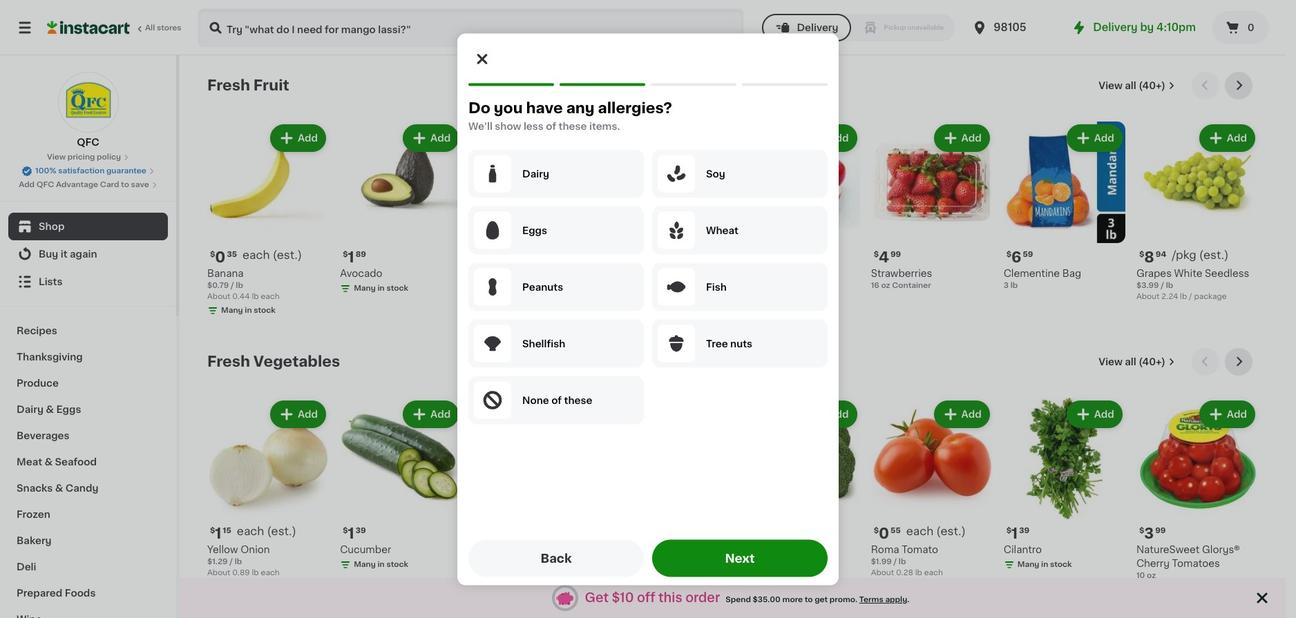 Task type: locate. For each thing, give the bounding box(es) containing it.
each (est.) right 35
[[243, 250, 302, 261]]

each (est.) up onion in the left bottom of the page
[[237, 526, 296, 537]]

lb right "0.64"
[[783, 570, 790, 577]]

(est.) up seedless
[[1200, 250, 1229, 261]]

0 vertical spatial 3
[[1004, 282, 1009, 290]]

$ left 94
[[1139, 251, 1145, 259]]

& for dairy
[[46, 405, 54, 415]]

you
[[494, 100, 523, 115]]

1 horizontal spatial oz
[[881, 282, 890, 290]]

about down $1.99
[[871, 570, 894, 577]]

many down organic banana
[[487, 285, 509, 292]]

0 vertical spatial all
[[1125, 81, 1137, 91]]

banana
[[207, 269, 244, 279], [514, 269, 550, 279]]

oz inside 17 beecher's handmade cheese street corn 18 oz
[[616, 572, 625, 580]]

dairy inside add your shopping preferences element
[[522, 169, 549, 178]]

2 all from the top
[[1125, 357, 1137, 367]]

each (est.)
[[243, 250, 302, 261], [769, 250, 829, 261], [237, 526, 296, 537], [768, 526, 828, 537], [906, 526, 966, 537]]

0 horizontal spatial dairy
[[17, 405, 43, 415]]

stock
[[387, 285, 408, 292], [519, 285, 541, 292], [652, 285, 674, 292], [254, 307, 276, 315], [785, 307, 807, 315], [387, 561, 408, 569], [1050, 561, 1072, 569], [519, 572, 541, 580], [785, 583, 807, 591], [652, 586, 674, 594]]

1 item carousel region from the top
[[207, 72, 1258, 337]]

add for cucumber
[[431, 410, 451, 419]]

(est.) up 'apple'
[[799, 250, 829, 261]]

instacart logo image
[[47, 19, 130, 36]]

each (est.) inside $0.55 each (estimated) element
[[906, 526, 966, 537]]

add for grapes   white seedless
[[1227, 133, 1247, 143]]

/ up "0.64"
[[763, 558, 766, 566]]

/pkg (est.)
[[1172, 250, 1229, 261]]

1 vertical spatial all
[[1125, 357, 1137, 367]]

1 horizontal spatial to
[[805, 596, 813, 604]]

many
[[354, 285, 376, 292], [487, 285, 509, 292], [619, 285, 641, 292], [221, 307, 243, 315], [752, 307, 774, 315], [354, 561, 376, 569], [1018, 561, 1040, 569], [487, 572, 509, 580], [752, 583, 774, 591], [619, 586, 641, 594]]

1 fresh from the top
[[207, 78, 250, 93]]

$0.35 each (estimated) element
[[207, 249, 329, 267]]

&
[[46, 405, 54, 415], [45, 457, 53, 467], [55, 484, 63, 493]]

$ 1 75
[[741, 250, 764, 265]]

none of these
[[522, 395, 593, 405]]

2 vertical spatial &
[[55, 484, 63, 493]]

$ 3 99
[[1139, 527, 1166, 541]]

99 up naturesweet at the bottom
[[1156, 527, 1166, 535]]

lb down clementine
[[1011, 282, 1018, 290]]

product group containing 8
[[1137, 122, 1258, 303]]

/ up 0.44
[[231, 282, 234, 290]]

94
[[1156, 251, 1167, 259]]

thanksgiving link
[[8, 344, 168, 370]]

add for clementine bag
[[1094, 133, 1115, 143]]

1 vertical spatial fresh
[[207, 355, 250, 369]]

fresh vegetables
[[207, 355, 340, 369]]

0.64
[[763, 570, 781, 577]]

1 vertical spatial item carousel region
[[207, 348, 1258, 617]]

add button for clementine bag
[[1068, 126, 1121, 151]]

about inside roma tomato $1.99 / lb about 0.28 lb each
[[871, 570, 894, 577]]

$ inside the $ 1 75
[[741, 251, 746, 259]]

0 vertical spatial (40+)
[[1139, 81, 1166, 91]]

1 horizontal spatial eggs
[[522, 225, 547, 235]]

each down onion in the left bottom of the page
[[261, 570, 280, 577]]

0 horizontal spatial banana
[[207, 269, 244, 279]]

(est.) up 'crown'
[[798, 526, 828, 537]]

banana down $0.99 per pound element
[[514, 269, 550, 279]]

$ inside $ 3 99
[[1139, 527, 1145, 535]]

/ right $1.99
[[894, 558, 897, 566]]

recipes
[[17, 326, 57, 336]]

2 view all (40+) from the top
[[1099, 357, 1166, 367]]

about down $2.99
[[738, 570, 762, 577]]

1 horizontal spatial $ 1 39
[[1007, 527, 1030, 541]]

fish
[[706, 282, 727, 292]]

0 vertical spatial to
[[121, 181, 129, 189]]

yellow onion $1.29 / lb about 0.89 lb each
[[207, 545, 280, 577]]

about for yellow
[[207, 570, 230, 577]]

lb right 2.24
[[1180, 293, 1187, 301]]

39 up cucumber
[[356, 527, 366, 535]]

1 (40+) from the top
[[1139, 81, 1166, 91]]

each inside roma tomato $1.99 / lb about 0.28 lb each
[[924, 570, 943, 577]]

1 horizontal spatial 99
[[891, 251, 901, 259]]

cheese
[[606, 559, 643, 569]]

1 view all (40+) from the top
[[1099, 81, 1166, 91]]

about inside broccoli crown $2.99 / lb about 0.64 lb each
[[738, 570, 762, 577]]

have
[[526, 100, 563, 115]]

$ inside $ 1 89
[[343, 251, 348, 259]]

honeycrisp
[[738, 269, 795, 279]]

about down the $0.79
[[207, 293, 230, 301]]

of right less on the top left
[[546, 121, 556, 131]]

1 39 from the left
[[356, 527, 366, 535]]

add for roma tomato
[[962, 410, 982, 419]]

to
[[121, 181, 129, 189], [805, 596, 813, 604]]

meat & seafood link
[[8, 449, 168, 475]]

(est.) inside $1.15 each (estimated) element
[[267, 526, 296, 537]]

close image
[[1254, 590, 1271, 607]]

organic down $ 0 99
[[473, 269, 511, 279]]

0 vertical spatial organic
[[474, 235, 506, 243]]

add qfc advantage card to save link
[[19, 180, 157, 191]]

next button
[[652, 540, 828, 577]]

oz right 10
[[1147, 572, 1156, 580]]

0 for roma tomato
[[879, 527, 889, 541]]

1 vertical spatial these
[[564, 395, 593, 405]]

0 vertical spatial fresh
[[207, 78, 250, 93]]

do you have any allergies? we'll show less of these items.
[[469, 100, 672, 131]]

add for yellow onion
[[298, 410, 318, 419]]

each (est.) inside $1.15 each (estimated) element
[[237, 526, 296, 537]]

$1.29
[[207, 558, 228, 566]]

$0.99 per pound element
[[473, 249, 595, 267]]

0 vertical spatial view all (40+) button
[[1093, 72, 1181, 100]]

3 inside clementine bag 3 lb
[[1004, 282, 1009, 290]]

$1.99
[[871, 558, 892, 566]]

each (est.) up 'crown'
[[768, 526, 828, 537]]

1 horizontal spatial 3
[[1145, 527, 1154, 541]]

each down tomato
[[924, 570, 943, 577]]

many in stock down 0.44
[[221, 307, 276, 315]]

lb up 0.28
[[899, 558, 906, 566]]

$ inside $ 0 79
[[608, 251, 613, 259]]

each (est.) inside $1.75 each (estimated) element
[[769, 250, 829, 261]]

1 horizontal spatial delivery
[[1093, 22, 1138, 32]]

$ up 16
[[874, 251, 879, 259]]

39 for cucumber
[[356, 527, 366, 535]]

yellow
[[207, 545, 238, 555]]

1 $ 1 39 from the left
[[343, 527, 366, 541]]

grapes   white seedless $3.99 / lb about 2.24 lb / package
[[1137, 269, 1250, 301]]

1 horizontal spatial banana
[[514, 269, 550, 279]]

lists
[[39, 277, 63, 287]]

2 view all (40+) button from the top
[[1093, 348, 1181, 376]]

$ up the cilantro
[[1007, 527, 1012, 535]]

89
[[356, 251, 366, 259]]

beecher's
[[606, 545, 654, 555]]

0 vertical spatial item carousel region
[[207, 72, 1258, 337]]

each (est.) for roma tomato
[[906, 526, 966, 537]]

delivery button
[[763, 14, 851, 41]]

$ inside the $ 0 35
[[210, 251, 215, 259]]

get
[[585, 592, 609, 604]]

onions
[[505, 545, 540, 555]]

(est.) inside $0.35 each (estimated) element
[[273, 250, 302, 261]]

99 right 4
[[891, 251, 901, 259]]

2 banana from the left
[[514, 269, 550, 279]]

(est.) up tomato
[[937, 526, 966, 537]]

dairy down produce on the left of page
[[17, 405, 43, 415]]

view all (40+) button
[[1093, 72, 1181, 100], [1093, 348, 1181, 376]]

/
[[231, 282, 234, 290], [1161, 282, 1164, 290], [1189, 293, 1192, 301], [230, 558, 233, 566], [763, 558, 766, 566], [894, 558, 897, 566]]

2 $ 1 39 from the left
[[1007, 527, 1030, 541]]

each (est.) inside $0.35 each (estimated) element
[[243, 250, 302, 261]]

2 39 from the left
[[1020, 527, 1030, 535]]

add button for honeycrisp apple
[[803, 126, 856, 151]]

item carousel region
[[207, 72, 1258, 337], [207, 348, 1258, 617]]

about down $3.99
[[1137, 293, 1160, 301]]

product group containing 17
[[606, 398, 727, 611]]

0 vertical spatial &
[[46, 405, 54, 415]]

1 vertical spatial view
[[47, 153, 66, 161]]

delivery for delivery
[[797, 23, 839, 32]]

to inside add qfc advantage card to save link
[[121, 181, 129, 189]]

many in stock down organic banana
[[487, 285, 541, 292]]

bunch
[[478, 558, 503, 566]]

1 left 91
[[746, 527, 753, 541]]

many down 0.44
[[221, 307, 243, 315]]

view pricing policy link
[[47, 152, 129, 163]]

view all (40+) for 1
[[1099, 357, 1166, 367]]

stores
[[157, 24, 182, 32]]

each down 'crown'
[[792, 570, 810, 577]]

2 fresh from the top
[[207, 355, 250, 369]]

$1.15 each (estimated) element
[[207, 525, 329, 543]]

0 horizontal spatial 99
[[492, 251, 503, 259]]

dairy down less on the top left
[[522, 169, 549, 178]]

0 vertical spatial view
[[1099, 81, 1123, 91]]

1 horizontal spatial 39
[[1020, 527, 1030, 535]]

glorys®
[[1202, 545, 1240, 555]]

(est.) inside $1.91 each (estimated) element
[[798, 526, 828, 537]]

2 horizontal spatial oz
[[1147, 572, 1156, 580]]

add for strawberries
[[962, 133, 982, 143]]

1 vertical spatial view all (40+) button
[[1093, 348, 1181, 376]]

$ 1 39 up cucumber
[[343, 527, 366, 541]]

oz inside naturesweet glorys® cherry tomatoes 10 oz
[[1147, 572, 1156, 580]]

shellfish
[[522, 339, 565, 348]]

1
[[348, 250, 354, 265], [746, 250, 753, 265], [215, 527, 222, 541], [348, 527, 354, 541], [481, 527, 487, 541], [746, 527, 753, 541], [1012, 527, 1018, 541], [473, 558, 476, 566]]

dairy & eggs
[[17, 405, 81, 415]]

many in stock down 79
[[619, 285, 674, 292]]

product group
[[207, 122, 329, 319], [340, 122, 462, 297], [473, 122, 595, 297], [606, 122, 727, 297], [738, 122, 860, 319], [871, 122, 993, 292], [1004, 122, 1126, 292], [1137, 122, 1258, 303], [207, 398, 329, 596], [340, 398, 462, 574], [473, 398, 595, 585], [606, 398, 727, 611], [738, 398, 860, 596], [871, 398, 993, 596], [1004, 398, 1126, 574], [1137, 398, 1258, 611]]

frozen
[[17, 510, 50, 520]]

$ left 75
[[741, 251, 746, 259]]

qfc logo image
[[58, 72, 119, 133]]

$ left 91
[[741, 527, 746, 535]]

2 horizontal spatial 99
[[1156, 527, 1166, 535]]

0 horizontal spatial 39
[[356, 527, 366, 535]]

1 vertical spatial to
[[805, 596, 813, 604]]

(est.) up banana $0.79 / lb about 0.44 lb each
[[273, 250, 302, 261]]

each inside broccoli crown $2.99 / lb about 0.64 lb each
[[792, 570, 810, 577]]

each (est.) up 'apple'
[[769, 250, 829, 261]]

eggs up $0.99 per pound element
[[522, 225, 547, 235]]

each (est.) for broccoli crown
[[768, 526, 828, 537]]

99 inside $ 0 99
[[492, 251, 503, 259]]

1 vertical spatial qfc
[[36, 181, 54, 189]]

banana up the $0.79
[[207, 269, 244, 279]]

(40+) down by
[[1139, 81, 1166, 91]]

many down $ 0 79
[[619, 285, 641, 292]]

& left candy
[[55, 484, 63, 493]]

allergies?
[[598, 100, 672, 115]]

apply
[[886, 596, 908, 604]]

$ left 59
[[1007, 251, 1012, 259]]

add button for banana
[[272, 126, 325, 151]]

main content
[[180, 55, 1286, 618]]

add button for grapes   white seedless
[[1201, 126, 1254, 151]]

$ left 35
[[210, 251, 215, 259]]

many in stock down "0.64"
[[752, 583, 807, 591]]

item carousel region containing fresh vegetables
[[207, 348, 1258, 617]]

39 for cilantro
[[1020, 527, 1030, 535]]

about inside the yellow onion $1.29 / lb about 0.89 lb each
[[207, 570, 230, 577]]

0 vertical spatial eggs
[[522, 225, 547, 235]]

1 horizontal spatial dairy
[[522, 169, 549, 178]]

1 vertical spatial organic
[[473, 269, 511, 279]]

(est.) for yellow onion
[[267, 526, 296, 537]]

0 horizontal spatial oz
[[616, 572, 625, 580]]

15
[[223, 527, 231, 535]]

1 all from the top
[[1125, 81, 1137, 91]]

each (est.) for banana
[[243, 250, 302, 261]]

qfc up view pricing policy link
[[77, 138, 99, 147]]

& right meat
[[45, 457, 53, 467]]

0 vertical spatial of
[[546, 121, 556, 131]]

clementine bag 3 lb
[[1004, 269, 1082, 290]]

each
[[243, 250, 270, 261], [769, 250, 796, 261], [261, 293, 280, 301], [237, 526, 264, 537], [768, 526, 796, 537], [906, 526, 934, 537], [261, 570, 280, 577], [792, 570, 810, 577], [924, 570, 943, 577]]

(est.) inside $1.75 each (estimated) element
[[799, 250, 829, 261]]

sponsored badge image
[[606, 600, 647, 608]]

get
[[815, 596, 828, 604]]

produce
[[17, 379, 59, 388]]

1 horizontal spatial qfc
[[77, 138, 99, 147]]

view for fresh vegetables
[[1099, 357, 1123, 367]]

of inside do you have any allergies? we'll show less of these items.
[[546, 121, 556, 131]]

/ inside the yellow onion $1.29 / lb about 0.89 lb each
[[230, 558, 233, 566]]

organic up $ 0 99
[[474, 235, 506, 243]]

each (est.) up tomato
[[906, 526, 966, 537]]

delivery by 4:10pm link
[[1071, 19, 1196, 36]]

about for broccoli
[[738, 570, 762, 577]]

$ left 15
[[210, 527, 215, 535]]

2 item carousel region from the top
[[207, 348, 1258, 617]]

99 inside $ 3 99
[[1156, 527, 1166, 535]]

$ inside $ 1 15
[[210, 527, 215, 535]]

about down $1.29
[[207, 570, 230, 577]]

99
[[492, 251, 503, 259], [891, 251, 901, 259], [1156, 527, 1166, 535]]

add your shopping preferences element
[[457, 33, 839, 585]]

lb right "0.89"
[[252, 570, 259, 577]]

$ inside $ 8 94
[[1139, 251, 1145, 259]]

0 vertical spatial these
[[559, 121, 587, 131]]

(est.) for banana
[[273, 250, 302, 261]]

many in stock down cucumber
[[354, 561, 408, 569]]

each right 0.44
[[261, 293, 280, 301]]

these inside do you have any allergies? we'll show less of these items.
[[559, 121, 587, 131]]

oz inside strawberries 16 oz container
[[881, 282, 890, 290]]

1 vertical spatial view all (40+)
[[1099, 357, 1166, 367]]

green
[[473, 545, 503, 555]]

fresh down 0.44
[[207, 355, 250, 369]]

many down the cilantro
[[1018, 561, 1040, 569]]

None search field
[[198, 8, 745, 47]]

$ inside $ 1 91
[[741, 527, 746, 535]]

99 inside $ 4 99
[[891, 251, 901, 259]]

$
[[210, 251, 215, 259], [343, 251, 348, 259], [476, 251, 481, 259], [608, 251, 613, 259], [741, 251, 746, 259], [874, 251, 879, 259], [1007, 251, 1012, 259], [1139, 251, 1145, 259], [210, 527, 215, 535], [343, 527, 348, 535], [741, 527, 746, 535], [874, 527, 879, 535], [1007, 527, 1012, 535], [1139, 527, 1145, 535]]

many in stock
[[354, 285, 408, 292], [487, 285, 541, 292], [619, 285, 674, 292], [221, 307, 276, 315], [752, 307, 807, 315], [354, 561, 408, 569], [1018, 561, 1072, 569], [487, 572, 541, 580], [752, 583, 807, 591], [619, 586, 674, 594]]

eggs inside add your shopping preferences element
[[522, 225, 547, 235]]

all stores
[[145, 24, 182, 32]]

oz right 16
[[881, 282, 890, 290]]

spend
[[726, 596, 751, 604]]

add button for yellow onion
[[272, 402, 325, 427]]

1 vertical spatial eggs
[[56, 405, 81, 415]]

seafood
[[55, 457, 97, 467]]

street
[[646, 559, 675, 569]]

1 view all (40+) button from the top
[[1093, 72, 1181, 100]]

oz right 18 on the left of the page
[[616, 572, 625, 580]]

3 up naturesweet at the bottom
[[1145, 527, 1154, 541]]

it
[[61, 249, 67, 259]]

1 vertical spatial 3
[[1145, 527, 1154, 541]]

lb inside clementine bag 3 lb
[[1011, 282, 1018, 290]]

3
[[1004, 282, 1009, 290], [1145, 527, 1154, 541]]

0 vertical spatial view all (40+)
[[1099, 81, 1166, 91]]

(est.) inside $8.94 per package (estimated) element
[[1200, 250, 1229, 261]]

1 vertical spatial dairy
[[17, 405, 43, 415]]

0 horizontal spatial $ 1 39
[[343, 527, 366, 541]]

(est.) inside $0.55 each (estimated) element
[[937, 526, 966, 537]]

many down avocado
[[354, 285, 376, 292]]

delivery inside button
[[797, 23, 839, 32]]

buy it again
[[39, 249, 97, 259]]

organic for organic
[[474, 235, 506, 243]]

thanksgiving
[[17, 352, 83, 362]]

$ left /lb
[[476, 251, 481, 259]]

service type group
[[763, 14, 955, 41]]

each (est.) for yellow onion
[[237, 526, 296, 537]]

$ up naturesweet at the bottom
[[1139, 527, 1145, 535]]

0 button
[[1213, 11, 1269, 44]]

99 for 3
[[1156, 527, 1166, 535]]

$ inside $ 6 59
[[1007, 251, 1012, 259]]

0 horizontal spatial to
[[121, 181, 129, 189]]

1 vertical spatial &
[[45, 457, 53, 467]]

$ left 79
[[608, 251, 613, 259]]

add button for cucumber
[[404, 402, 458, 427]]

0 horizontal spatial delivery
[[797, 23, 839, 32]]

naturesweet glorys® cherry tomatoes 10 oz
[[1137, 545, 1240, 580]]

39 up the cilantro
[[1020, 527, 1030, 535]]

2 (40+) from the top
[[1139, 357, 1166, 367]]

0 horizontal spatial 3
[[1004, 282, 1009, 290]]

99 left /lb
[[492, 251, 503, 259]]

2 vertical spatial view
[[1099, 357, 1123, 367]]

eggs down produce link
[[56, 405, 81, 415]]

1 banana from the left
[[207, 269, 244, 279]]

16
[[871, 282, 880, 290]]

$ 1 15
[[210, 527, 231, 541]]

each (est.) inside $1.91 each (estimated) element
[[768, 526, 828, 537]]

handmade
[[657, 545, 711, 555]]

/ right $1.29
[[230, 558, 233, 566]]

oz
[[881, 282, 890, 290], [616, 572, 625, 580], [1147, 572, 1156, 580]]

view for fresh fruit
[[1099, 81, 1123, 91]]

promo.
[[830, 596, 858, 604]]

each right 91
[[768, 526, 796, 537]]

corn
[[678, 559, 702, 569]]

tree
[[706, 339, 728, 348]]

many down honeycrisp
[[752, 307, 774, 315]]

package
[[1194, 293, 1227, 301]]

/ inside broccoli crown $2.99 / lb about 0.64 lb each
[[763, 558, 766, 566]]

deli
[[17, 563, 36, 572]]

banana $0.79 / lb about 0.44 lb each
[[207, 269, 280, 301]]

these right none
[[564, 395, 593, 405]]

0 vertical spatial dairy
[[522, 169, 549, 178]]

each up tomato
[[906, 526, 934, 537]]

prepared foods link
[[8, 580, 168, 607]]

all for 1
[[1125, 357, 1137, 367]]

1 vertical spatial (40+)
[[1139, 357, 1166, 367]]



Task type: vqa. For each thing, say whether or not it's contained in the screenshot.
first View more 'popup button' from the bottom of the page
no



Task type: describe. For each thing, give the bounding box(es) containing it.
meat
[[17, 457, 42, 467]]

product group containing 6
[[1004, 122, 1126, 292]]

guarantee
[[106, 167, 146, 175]]

1 left 89 at left top
[[348, 250, 354, 265]]

$ 4 99
[[874, 250, 901, 265]]

& for snacks
[[55, 484, 63, 493]]

98105
[[994, 22, 1027, 32]]

many in stock down avocado
[[354, 285, 408, 292]]

satisfaction
[[58, 167, 105, 175]]

each inside the yellow onion $1.29 / lb about 0.89 lb each
[[261, 570, 280, 577]]

$ up cucumber
[[343, 527, 348, 535]]

100% satisfaction guarantee
[[35, 167, 146, 175]]

& for meat
[[45, 457, 53, 467]]

organic for organic banana
[[473, 269, 511, 279]]

$8.94 per package (estimated) element
[[1137, 249, 1258, 267]]

$10
[[612, 592, 634, 604]]

cilantro
[[1004, 545, 1042, 555]]

snacks
[[17, 484, 53, 493]]

view all (40+) button for 1
[[1093, 348, 1181, 376]]

each up onion in the left bottom of the page
[[237, 526, 264, 537]]

.
[[908, 596, 910, 604]]

2.24
[[1162, 293, 1178, 301]]

0 inside button
[[1248, 23, 1255, 32]]

wheat
[[706, 225, 739, 235]]

(est.) for grapes   white seedless
[[1200, 250, 1229, 261]]

55
[[891, 527, 901, 535]]

honeycrisp apple
[[738, 269, 826, 279]]

about inside 'grapes   white seedless $3.99 / lb about 2.24 lb / package'
[[1137, 293, 1160, 301]]

many in stock down the bunch
[[487, 572, 541, 580]]

tomato
[[902, 545, 938, 555]]

add button for broccoli crown
[[803, 402, 856, 427]]

(40+) for 1
[[1139, 357, 1166, 367]]

add button for strawberries
[[935, 126, 989, 151]]

35
[[227, 251, 237, 259]]

do
[[469, 100, 491, 115]]

produce link
[[8, 370, 168, 397]]

$ inside $ 0 55
[[874, 527, 879, 535]]

(est.) for roma tomato
[[937, 526, 966, 537]]

$ 1 89
[[343, 250, 366, 265]]

/ inside banana $0.79 / lb about 0.44 lb each
[[231, 282, 234, 290]]

59
[[1023, 251, 1033, 259]]

bakery
[[17, 536, 52, 546]]

$ 0 79
[[608, 250, 635, 265]]

98105 button
[[972, 8, 1055, 47]]

dairy for dairy
[[522, 169, 549, 178]]

lb right 0.44
[[252, 293, 259, 301]]

onion
[[241, 545, 270, 555]]

many in stock up sponsored badge image
[[619, 586, 674, 594]]

none
[[522, 395, 549, 405]]

$ 1 39 for cilantro
[[1007, 527, 1030, 541]]

seedless
[[1205, 269, 1250, 279]]

buy
[[39, 249, 58, 259]]

view all (40+) for 6
[[1099, 81, 1166, 91]]

/ up 2.24
[[1161, 282, 1164, 290]]

item carousel region containing fresh fruit
[[207, 72, 1258, 337]]

many in stock down honeycrisp apple
[[752, 307, 807, 315]]

add button for avocado
[[404, 126, 458, 151]]

advantage
[[56, 181, 98, 189]]

91
[[754, 527, 763, 535]]

(40+) for 6
[[1139, 81, 1166, 91]]

each up honeycrisp apple
[[769, 250, 796, 261]]

product group containing 3
[[1137, 398, 1258, 611]]

10
[[1137, 572, 1145, 580]]

(est.) for honeycrisp apple
[[799, 250, 829, 261]]

0 horizontal spatial qfc
[[36, 181, 54, 189]]

cherry
[[1137, 559, 1170, 569]]

lb up "0.64"
[[768, 558, 775, 566]]

1 up green
[[481, 527, 487, 541]]

many up $35.00 on the right bottom
[[752, 583, 774, 591]]

add for banana
[[298, 133, 318, 143]]

beverages
[[17, 431, 70, 441]]

18
[[606, 572, 614, 580]]

bakery link
[[8, 528, 168, 554]]

0 horizontal spatial eggs
[[56, 405, 81, 415]]

bag
[[1063, 269, 1082, 279]]

lb right 0.28
[[915, 570, 922, 577]]

$ 0 35
[[210, 250, 237, 265]]

delivery by 4:10pm
[[1093, 22, 1196, 32]]

lb up 0.44
[[236, 282, 243, 290]]

each right 35
[[243, 250, 270, 261]]

6
[[1012, 250, 1022, 265]]

1 left the bunch
[[473, 558, 476, 566]]

apple
[[797, 269, 826, 279]]

1 left 75
[[746, 250, 753, 265]]

all
[[145, 24, 155, 32]]

99 for 0
[[492, 251, 503, 259]]

any
[[566, 100, 595, 115]]

buy it again link
[[8, 240, 168, 268]]

card
[[100, 181, 119, 189]]

$ 1 39 for cucumber
[[343, 527, 366, 541]]

add for cilantro
[[1094, 410, 1115, 419]]

main content containing fresh fruit
[[180, 55, 1286, 618]]

container
[[892, 282, 931, 290]]

0.44
[[232, 293, 250, 301]]

soy
[[706, 169, 725, 178]]

by
[[1140, 22, 1154, 32]]

many down cucumber
[[354, 561, 376, 569]]

to inside get $10 off this order spend $35.00 more to get promo. terms apply .
[[805, 596, 813, 604]]

roma tomato $1.99 / lb about 0.28 lb each
[[871, 545, 943, 577]]

frozen link
[[8, 502, 168, 528]]

recipes link
[[8, 318, 168, 344]]

75
[[754, 251, 764, 259]]

/ inside roma tomato $1.99 / lb about 0.28 lb each
[[894, 558, 897, 566]]

dairy & eggs link
[[8, 397, 168, 423]]

17 beecher's handmade cheese street corn 18 oz
[[606, 527, 711, 580]]

fresh for fresh fruit
[[207, 78, 250, 93]]

naturesweet
[[1137, 545, 1200, 555]]

$ inside $ 4 99
[[874, 251, 879, 259]]

each (est.) for honeycrisp apple
[[769, 250, 829, 261]]

add for avocado
[[431, 133, 451, 143]]

vegetables
[[254, 355, 340, 369]]

dairy for dairy & eggs
[[17, 405, 43, 415]]

lb up 2.24
[[1166, 282, 1174, 290]]

add button for cilantro
[[1068, 402, 1121, 427]]

each inside banana $0.79 / lb about 0.44 lb each
[[261, 293, 280, 301]]

shop
[[39, 222, 65, 232]]

8
[[1145, 250, 1155, 265]]

add button for roma tomato
[[935, 402, 989, 427]]

many up sponsored badge image
[[619, 586, 641, 594]]

/pkg
[[1172, 250, 1197, 261]]

crown
[[781, 545, 812, 555]]

0 vertical spatial qfc
[[77, 138, 99, 147]]

next
[[725, 553, 755, 564]]

about inside banana $0.79 / lb about 0.44 lb each
[[207, 293, 230, 301]]

$1.91 each (estimated) element
[[738, 525, 860, 543]]

$0.55 each (estimated) element
[[871, 525, 993, 543]]

this
[[659, 592, 683, 604]]

1 left 15
[[215, 527, 222, 541]]

4
[[879, 250, 889, 265]]

0 for organic banana
[[481, 250, 491, 265]]

product group containing 4
[[871, 122, 993, 292]]

nuts
[[730, 339, 753, 348]]

99 for 4
[[891, 251, 901, 259]]

lb up "0.89"
[[235, 558, 242, 566]]

(est.) for broccoli crown
[[798, 526, 828, 537]]

1 vertical spatial of
[[552, 395, 562, 405]]

tomatoes
[[1172, 559, 1220, 569]]

qfc link
[[58, 72, 119, 149]]

avocado
[[340, 269, 383, 279]]

$ inside $ 0 99
[[476, 251, 481, 259]]

many in stock down the cilantro
[[1018, 561, 1072, 569]]

again
[[70, 249, 97, 259]]

show
[[495, 121, 521, 131]]

1 up the cilantro
[[1012, 527, 1018, 541]]

off
[[637, 592, 656, 604]]

many down the bunch
[[487, 572, 509, 580]]

peanuts
[[522, 282, 563, 292]]

17
[[613, 527, 629, 541]]

$0.79
[[207, 282, 229, 290]]

about for roma
[[871, 570, 894, 577]]

we'll
[[469, 121, 493, 131]]

get $10 off this order status
[[580, 591, 915, 606]]

(scallions)
[[542, 545, 593, 555]]

$1.75 each (estimated) element
[[738, 249, 860, 267]]

view pricing policy
[[47, 153, 121, 161]]

/ left package
[[1189, 293, 1192, 301]]

strawberries
[[871, 269, 933, 279]]

fresh for fresh vegetables
[[207, 355, 250, 369]]

1 up cucumber
[[348, 527, 354, 541]]

0 for banana
[[215, 250, 226, 265]]

broccoli crown $2.99 / lb about 0.64 lb each
[[738, 545, 812, 577]]

$ 8 94
[[1139, 250, 1167, 265]]

view all (40+) button for 6
[[1093, 72, 1181, 100]]

all for 6
[[1125, 81, 1137, 91]]

$ 1 91
[[741, 527, 763, 541]]

banana inside banana $0.79 / lb about 0.44 lb each
[[207, 269, 244, 279]]

items.
[[589, 121, 620, 131]]

back button
[[469, 540, 644, 577]]

delivery for delivery by 4:10pm
[[1093, 22, 1138, 32]]



